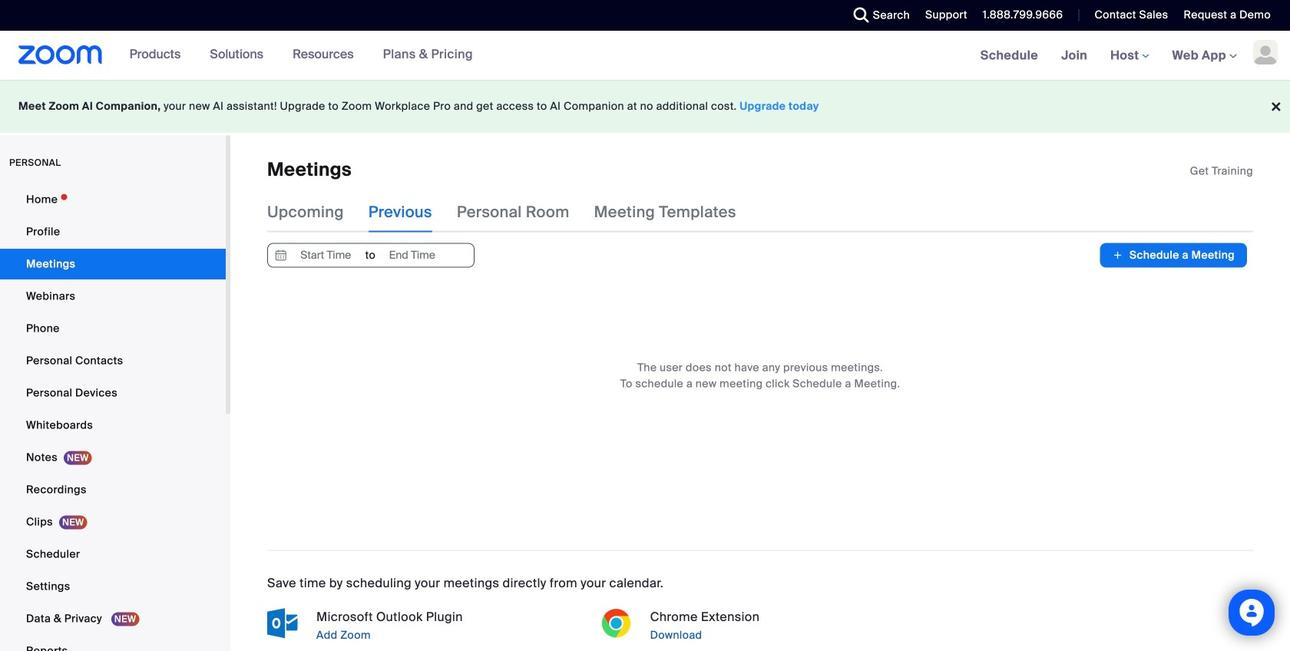 Task type: vqa. For each thing, say whether or not it's contained in the screenshot.
day
no



Task type: locate. For each thing, give the bounding box(es) containing it.
personal menu menu
[[0, 184, 226, 652]]

banner
[[0, 31, 1291, 81]]

footer
[[0, 80, 1291, 133]]

Date Range Picker End field
[[377, 244, 448, 267]]

application
[[1191, 164, 1254, 179]]

date image
[[272, 244, 290, 267]]



Task type: describe. For each thing, give the bounding box(es) containing it.
add image
[[1113, 248, 1124, 263]]

Date Range Picker Start field
[[290, 244, 362, 267]]

tabs of meeting tab list
[[267, 192, 761, 232]]

profile picture image
[[1254, 40, 1278, 65]]

meetings navigation
[[969, 31, 1291, 81]]

product information navigation
[[118, 31, 485, 80]]

zoom logo image
[[18, 45, 103, 65]]



